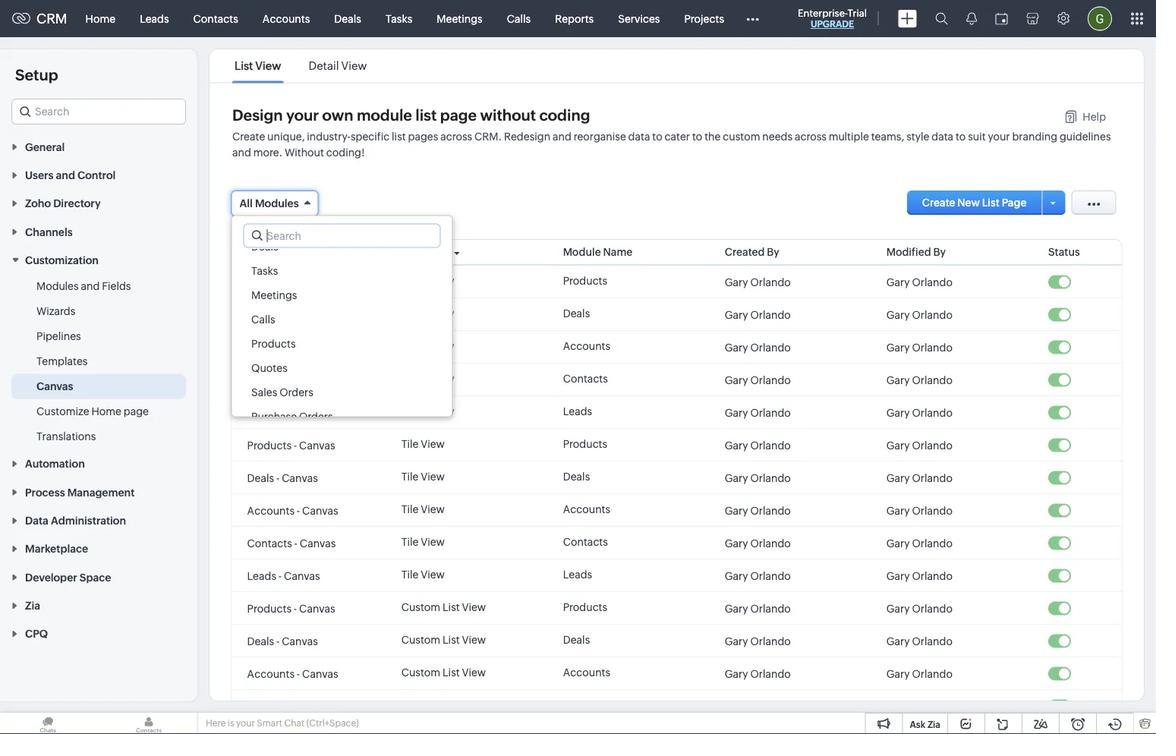 Task type: locate. For each thing, give the bounding box(es) containing it.
custom for deals - canvas
[[402, 634, 441, 646]]

home inside customization region
[[92, 405, 122, 418]]

0 vertical spatial contacts - canvas
[[247, 374, 336, 386]]

deals link
[[322, 0, 374, 37]]

1 vertical spatial orders
[[299, 411, 333, 423]]

calls left reports link
[[507, 13, 531, 25]]

create for create new list page
[[923, 196, 956, 209]]

3 products - canvas from the top
[[247, 602, 336, 615]]

search element
[[927, 0, 958, 37]]

orders down sales orders option
[[299, 411, 333, 423]]

1 custom list view from the top
[[402, 601, 486, 613]]

customize
[[36, 405, 89, 418]]

1 by from the left
[[767, 246, 780, 258]]

3 table view from the top
[[402, 340, 455, 352]]

home right the crm
[[86, 13, 116, 25]]

2 table from the top
[[402, 307, 428, 319]]

your right suit
[[989, 130, 1011, 142]]

2 tile view from the top
[[402, 471, 445, 483]]

4 tile from the top
[[402, 536, 419, 548]]

your up unique,
[[286, 106, 319, 123]]

and inside customization region
[[81, 280, 100, 292]]

2 contacts - canvas from the top
[[247, 537, 336, 549]]

1 vertical spatial home
[[92, 405, 122, 418]]

2 vertical spatial accounts - canvas
[[247, 668, 339, 680]]

data administration
[[25, 515, 126, 527]]

and left the fields
[[81, 280, 100, 292]]

1 table view from the top
[[402, 275, 455, 287]]

5 tile view from the top
[[402, 569, 445, 581]]

tile for deals - canvas
[[402, 471, 419, 483]]

created by
[[725, 246, 780, 258]]

marketplace button
[[0, 535, 198, 563]]

services link
[[606, 0, 673, 37]]

2 products - canvas from the top
[[247, 439, 336, 451]]

page inside customization region
[[124, 405, 149, 418]]

orders up "purchase orders"
[[279, 386, 313, 398]]

-
[[294, 276, 297, 288], [277, 308, 280, 321], [297, 341, 300, 353], [294, 374, 298, 386], [279, 406, 282, 419], [294, 439, 297, 451], [277, 472, 280, 484], [297, 504, 300, 517], [294, 537, 298, 549], [279, 570, 282, 582], [294, 602, 297, 615], [277, 635, 280, 647], [297, 668, 300, 680], [294, 700, 298, 713]]

accounts
[[263, 13, 310, 25], [563, 340, 611, 352], [247, 341, 295, 353], [563, 503, 611, 515], [247, 504, 295, 517], [563, 667, 611, 679], [247, 668, 295, 680]]

suit
[[969, 130, 987, 142]]

enterprise-
[[798, 7, 848, 19]]

administration
[[51, 515, 126, 527]]

1 to from the left
[[653, 130, 663, 142]]

0 vertical spatial tasks
[[386, 13, 413, 25]]

1 vertical spatial create
[[923, 196, 956, 209]]

1 accounts - canvas from the top
[[247, 341, 339, 353]]

cpq
[[25, 628, 48, 640]]

1 horizontal spatial page
[[440, 106, 477, 123]]

1 vertical spatial products - canvas
[[247, 439, 336, 451]]

3 accounts - canvas from the top
[[247, 668, 339, 680]]

3 custom list view from the top
[[402, 667, 486, 679]]

0 vertical spatial search text field
[[12, 100, 185, 124]]

and right users in the left of the page
[[56, 169, 75, 181]]

2 data from the left
[[932, 130, 954, 142]]

modules up canvas name at the left top
[[255, 197, 299, 209]]

tasks
[[386, 13, 413, 25], [251, 265, 278, 277]]

create unique, industry-specific list pages across crm. redesign and reorganise data to cater to the custom needs across multiple teams, style data to suit your branding guidelines and more. without coding!
[[232, 130, 1112, 158]]

contacts - canvas
[[247, 374, 336, 386], [247, 537, 336, 549], [247, 700, 336, 713]]

by right modified
[[934, 246, 947, 258]]

list box containing deals
[[232, 234, 452, 429]]

name right module
[[603, 246, 633, 258]]

0 horizontal spatial name
[[286, 246, 316, 258]]

management
[[67, 486, 135, 499]]

1 vertical spatial your
[[989, 130, 1011, 142]]

by
[[767, 246, 780, 258], [934, 246, 947, 258]]

0 horizontal spatial meetings
[[251, 289, 297, 301]]

search text field up general dropdown button
[[12, 100, 185, 124]]

cpq button
[[0, 620, 198, 648]]

tasks option
[[232, 259, 452, 283]]

0 horizontal spatial list
[[392, 130, 406, 142]]

trial
[[848, 7, 868, 19]]

reorganise
[[574, 130, 627, 142]]

0 horizontal spatial all
[[240, 197, 253, 209]]

3 custom from the top
[[402, 667, 441, 679]]

users and control
[[25, 169, 116, 181]]

profile element
[[1079, 0, 1122, 37]]

page
[[1002, 196, 1027, 209]]

ask zia
[[910, 720, 941, 730]]

orders inside purchase orders option
[[299, 411, 333, 423]]

list inside create unique, industry-specific list pages across crm. redesign and reorganise data to cater to the custom needs across multiple teams, style data to suit your branding guidelines and more. without coding!
[[392, 130, 406, 142]]

type
[[402, 246, 426, 258]]

leads
[[140, 13, 169, 25], [563, 405, 593, 417], [247, 406, 277, 419], [563, 569, 593, 581], [247, 570, 277, 582]]

deals - canvas
[[247, 308, 318, 321], [247, 472, 318, 484], [247, 635, 318, 647]]

by for created by
[[767, 246, 780, 258]]

your inside create unique, industry-specific list pages across crm. redesign and reorganise data to cater to the custom needs across multiple teams, style data to suit your branding guidelines and more. without coding!
[[989, 130, 1011, 142]]

0 vertical spatial all
[[240, 197, 253, 209]]

2 name from the left
[[603, 246, 633, 258]]

0 vertical spatial create
[[232, 130, 265, 142]]

1 deals - canvas from the top
[[247, 308, 318, 321]]

table view
[[402, 275, 455, 287], [402, 307, 455, 319], [402, 340, 455, 352], [402, 373, 455, 385], [402, 405, 455, 417]]

2 across from the left
[[795, 130, 827, 142]]

1 horizontal spatial by
[[934, 246, 947, 258]]

1 horizontal spatial your
[[286, 106, 319, 123]]

1 vertical spatial list
[[392, 130, 406, 142]]

to left suit
[[956, 130, 967, 142]]

1 products - canvas from the top
[[247, 276, 336, 288]]

contacts - canvas for tile view
[[247, 537, 336, 549]]

0 vertical spatial deals - canvas
[[247, 308, 318, 321]]

data left cater
[[629, 130, 651, 142]]

data right style
[[932, 130, 954, 142]]

deals option
[[232, 234, 452, 259]]

tile view
[[402, 438, 445, 450], [402, 471, 445, 483], [402, 503, 445, 515], [402, 536, 445, 548], [402, 569, 445, 581]]

customize home page link
[[36, 404, 149, 419]]

0 vertical spatial accounts - canvas
[[247, 341, 339, 353]]

0 horizontal spatial create
[[232, 130, 265, 142]]

table for accounts - canvas
[[402, 340, 428, 352]]

1 vertical spatial tasks
[[251, 265, 278, 277]]

custom list view for products - canvas
[[402, 601, 486, 613]]

deals - canvas for table view
[[247, 308, 318, 321]]

by right created
[[767, 246, 780, 258]]

list box
[[232, 234, 452, 429]]

tile view for accounts - canvas
[[402, 503, 445, 515]]

wizards link
[[36, 304, 75, 319]]

style
[[907, 130, 930, 142]]

create inside button
[[923, 196, 956, 209]]

modules up wizards
[[36, 280, 79, 292]]

0 vertical spatial modules
[[255, 197, 299, 209]]

0 vertical spatial orders
[[279, 386, 313, 398]]

Search text field
[[12, 100, 185, 124], [244, 224, 427, 247]]

1 vertical spatial accounts - canvas
[[247, 504, 339, 517]]

0 horizontal spatial calls
[[251, 313, 275, 326]]

customization
[[25, 254, 99, 266]]

custom
[[723, 130, 761, 142]]

products
[[563, 275, 608, 287], [247, 276, 292, 288], [251, 338, 296, 350], [563, 438, 608, 450], [247, 439, 292, 451], [563, 601, 608, 613], [247, 602, 292, 615]]

calls up quotes
[[251, 313, 275, 326]]

canvas
[[247, 246, 284, 258], [299, 276, 336, 288], [282, 308, 318, 321], [302, 341, 339, 353], [300, 374, 336, 386], [36, 380, 73, 393], [284, 406, 320, 419], [299, 439, 336, 451], [282, 472, 318, 484], [302, 504, 339, 517], [300, 537, 336, 549], [284, 570, 320, 582], [299, 602, 336, 615], [282, 635, 318, 647], [302, 668, 339, 680], [300, 700, 336, 713]]

0 horizontal spatial across
[[441, 130, 473, 142]]

1 horizontal spatial zia
[[928, 720, 941, 730]]

1 horizontal spatial calls
[[507, 13, 531, 25]]

1 vertical spatial leads - canvas
[[247, 570, 320, 582]]

4 custom list view from the top
[[402, 699, 486, 711]]

0 horizontal spatial to
[[653, 130, 663, 142]]

meetings left 'calls' link
[[437, 13, 483, 25]]

1 vertical spatial modules
[[36, 280, 79, 292]]

tasks down canvas name at the left top
[[251, 265, 278, 277]]

calls inside calls option
[[251, 313, 275, 326]]

to left cater
[[653, 130, 663, 142]]

detail view
[[309, 59, 367, 73]]

0 horizontal spatial page
[[124, 405, 149, 418]]

list inside button
[[983, 196, 1000, 209]]

custom list view for deals - canvas
[[402, 634, 486, 646]]

tile view for contacts - canvas
[[402, 536, 445, 548]]

tile
[[402, 438, 419, 450], [402, 471, 419, 483], [402, 503, 419, 515], [402, 536, 419, 548], [402, 569, 419, 581]]

all for all
[[439, 248, 449, 258]]

list containing list view
[[221, 49, 381, 82]]

create inside create unique, industry-specific list pages across crm. redesign and reorganise data to cater to the custom needs across multiple teams, style data to suit your branding guidelines and more. without coding!
[[232, 130, 265, 142]]

0 vertical spatial products - canvas
[[247, 276, 336, 288]]

2 vertical spatial your
[[236, 719, 255, 729]]

2 table view from the top
[[402, 307, 455, 319]]

signals image
[[967, 12, 978, 25]]

2 by from the left
[[934, 246, 947, 258]]

zia right ask
[[928, 720, 941, 730]]

data
[[25, 515, 49, 527]]

1 horizontal spatial across
[[795, 130, 827, 142]]

canvas link
[[36, 379, 73, 394]]

list
[[221, 49, 381, 82]]

custom list view
[[402, 601, 486, 613], [402, 634, 486, 646], [402, 667, 486, 679], [402, 699, 486, 711]]

0 horizontal spatial zia
[[25, 600, 40, 612]]

create left new on the top right
[[923, 196, 956, 209]]

leads - canvas
[[247, 406, 320, 419], [247, 570, 320, 582]]

setup
[[15, 66, 58, 84]]

name for canvas name
[[286, 246, 316, 258]]

modified
[[887, 246, 932, 258]]

and left the 'more.'
[[232, 146, 251, 158]]

0 vertical spatial meetings
[[437, 13, 483, 25]]

create down design
[[232, 130, 265, 142]]

help
[[1084, 111, 1107, 123]]

1 horizontal spatial modules
[[255, 197, 299, 209]]

orders inside sales orders option
[[279, 386, 313, 398]]

2 vertical spatial contacts - canvas
[[247, 700, 336, 713]]

0 horizontal spatial modules
[[36, 280, 79, 292]]

5 table from the top
[[402, 405, 428, 417]]

2 deals - canvas from the top
[[247, 472, 318, 484]]

1 horizontal spatial to
[[693, 130, 703, 142]]

name up tasks option
[[286, 246, 316, 258]]

1 vertical spatial calls
[[251, 313, 275, 326]]

1 horizontal spatial create
[[923, 196, 956, 209]]

2 leads - canvas from the top
[[247, 570, 320, 582]]

and
[[553, 130, 572, 142], [232, 146, 251, 158], [56, 169, 75, 181], [81, 280, 100, 292]]

1 custom from the top
[[402, 601, 441, 613]]

across left "crm."
[[441, 130, 473, 142]]

2 vertical spatial deals - canvas
[[247, 635, 318, 647]]

1 vertical spatial meetings
[[251, 289, 297, 301]]

list for accounts
[[443, 667, 460, 679]]

all inside field
[[240, 197, 253, 209]]

sales
[[251, 386, 277, 398]]

3 deals - canvas from the top
[[247, 635, 318, 647]]

1 tile from the top
[[402, 438, 419, 450]]

accounts - canvas for tile view
[[247, 504, 339, 517]]

modules inside field
[[255, 197, 299, 209]]

page up automation dropdown button
[[124, 405, 149, 418]]

purchase orders option
[[232, 405, 452, 429]]

3 tile view from the top
[[402, 503, 445, 515]]

leads link
[[128, 0, 181, 37]]

2 to from the left
[[693, 130, 703, 142]]

page up "crm."
[[440, 106, 477, 123]]

home right "customize"
[[92, 405, 122, 418]]

table
[[402, 275, 428, 287], [402, 307, 428, 319], [402, 340, 428, 352], [402, 373, 428, 385], [402, 405, 428, 417]]

meetings
[[437, 13, 483, 25], [251, 289, 297, 301]]

accounts link
[[251, 0, 322, 37]]

search image
[[936, 12, 949, 25]]

0 vertical spatial list
[[416, 106, 437, 123]]

1 name from the left
[[286, 246, 316, 258]]

meetings down canvas name at the left top
[[251, 289, 297, 301]]

calls link
[[495, 0, 543, 37]]

deals - canvas for tile view
[[247, 472, 318, 484]]

4 tile view from the top
[[402, 536, 445, 548]]

all up canvas name at the left top
[[240, 197, 253, 209]]

tile view for deals - canvas
[[402, 471, 445, 483]]

4 table from the top
[[402, 373, 428, 385]]

list inside list
[[235, 59, 253, 73]]

meetings link
[[425, 0, 495, 37]]

list up pages
[[416, 106, 437, 123]]

services
[[619, 13, 660, 25]]

quotes option
[[232, 356, 452, 380]]

1 horizontal spatial list
[[416, 106, 437, 123]]

3 tile from the top
[[402, 503, 419, 515]]

create for create unique, industry-specific list pages across crm. redesign and reorganise data to cater to the custom needs across multiple teams, style data to suit your branding guidelines and more. without coding!
[[232, 130, 265, 142]]

1 contacts - canvas from the top
[[247, 374, 336, 386]]

control
[[77, 169, 116, 181]]

0 horizontal spatial tasks
[[251, 265, 278, 277]]

2 custom list view from the top
[[402, 634, 486, 646]]

0 vertical spatial zia
[[25, 600, 40, 612]]

to left the
[[693, 130, 703, 142]]

1 horizontal spatial data
[[932, 130, 954, 142]]

1 table from the top
[[402, 275, 428, 287]]

2 horizontal spatial your
[[989, 130, 1011, 142]]

your right 'is'
[[236, 719, 255, 729]]

3 table from the top
[[402, 340, 428, 352]]

orlando
[[751, 276, 791, 288], [913, 276, 953, 288], [751, 308, 791, 321], [913, 308, 953, 321], [751, 341, 791, 353], [913, 341, 953, 353], [751, 374, 791, 386], [913, 374, 953, 386], [751, 406, 791, 419], [913, 406, 953, 419], [751, 439, 791, 451], [913, 439, 953, 451], [751, 472, 791, 484], [913, 472, 953, 484], [751, 504, 791, 517], [913, 504, 953, 517], [751, 537, 791, 549], [913, 537, 953, 549], [751, 570, 791, 582], [913, 570, 953, 582], [751, 602, 791, 615], [913, 602, 953, 615], [751, 635, 791, 647], [913, 635, 953, 647], [751, 668, 791, 680], [913, 668, 953, 680], [751, 700, 791, 713], [913, 700, 953, 713]]

zia up cpq
[[25, 600, 40, 612]]

here is your smart chat (ctrl+space)
[[206, 719, 359, 729]]

0 horizontal spatial data
[[629, 130, 651, 142]]

1 horizontal spatial name
[[603, 246, 633, 258]]

1 vertical spatial contacts - canvas
[[247, 537, 336, 549]]

1 vertical spatial search text field
[[244, 224, 427, 247]]

2 accounts - canvas from the top
[[247, 504, 339, 517]]

contacts
[[193, 13, 238, 25], [563, 373, 608, 385], [247, 374, 292, 386], [563, 536, 608, 548], [247, 537, 292, 549], [563, 699, 608, 711], [247, 700, 292, 713]]

tasks right deals link
[[386, 13, 413, 25]]

smart
[[257, 719, 283, 729]]

4 table view from the top
[[402, 373, 455, 385]]

without
[[285, 146, 324, 158]]

table for products - canvas
[[402, 275, 428, 287]]

search text field up tasks option
[[244, 224, 427, 247]]

coding!
[[326, 146, 365, 158]]

enterprise-trial upgrade
[[798, 7, 868, 29]]

automation
[[25, 458, 85, 470]]

0 vertical spatial home
[[86, 13, 116, 25]]

1 horizontal spatial all
[[439, 248, 449, 258]]

None field
[[11, 99, 186, 125]]

products - canvas for tile view
[[247, 439, 336, 451]]

canvas name
[[247, 246, 316, 258]]

list left pages
[[392, 130, 406, 142]]

channels button
[[0, 217, 198, 246]]

2 vertical spatial products - canvas
[[247, 602, 336, 615]]

by for modified by
[[934, 246, 947, 258]]

5 tile from the top
[[402, 569, 419, 581]]

accounts - canvas
[[247, 341, 339, 353], [247, 504, 339, 517], [247, 668, 339, 680]]

all right type
[[439, 248, 449, 258]]

0 vertical spatial calls
[[507, 13, 531, 25]]

0 horizontal spatial by
[[767, 246, 780, 258]]

signals element
[[958, 0, 987, 37]]

1 vertical spatial deals - canvas
[[247, 472, 318, 484]]

table for deals - canvas
[[402, 307, 428, 319]]

contacts image
[[101, 713, 197, 735]]

2 horizontal spatial to
[[956, 130, 967, 142]]

1 vertical spatial all
[[439, 248, 449, 258]]

1 tile view from the top
[[402, 438, 445, 450]]

2 custom from the top
[[402, 634, 441, 646]]

quotes
[[251, 362, 287, 374]]

0 vertical spatial leads - canvas
[[247, 406, 320, 419]]

2 tile from the top
[[402, 471, 419, 483]]

across right needs
[[795, 130, 827, 142]]

fields
[[102, 280, 131, 292]]

home
[[86, 13, 116, 25], [92, 405, 122, 418]]

list for contacts
[[443, 699, 460, 711]]

list
[[416, 106, 437, 123], [392, 130, 406, 142]]

1 vertical spatial page
[[124, 405, 149, 418]]



Task type: vqa. For each thing, say whether or not it's contained in the screenshot.
Mark as Favorite icon
no



Task type: describe. For each thing, give the bounding box(es) containing it.
name for module name
[[603, 246, 633, 258]]

calendar image
[[996, 13, 1009, 25]]

wizards
[[36, 305, 75, 317]]

pipelines
[[36, 330, 81, 342]]

list view
[[235, 59, 281, 73]]

tile for products - canvas
[[402, 438, 419, 450]]

developer space
[[25, 572, 111, 584]]

purchase orders
[[251, 411, 333, 423]]

teams,
[[872, 130, 905, 142]]

deals inside option
[[251, 240, 278, 253]]

All Modules field
[[231, 190, 319, 216]]

data administration button
[[0, 506, 198, 535]]

created
[[725, 246, 765, 258]]

cater
[[665, 130, 691, 142]]

create new list page button
[[908, 190, 1043, 215]]

reports
[[556, 13, 594, 25]]

customize home page
[[36, 405, 149, 418]]

zoho
[[25, 198, 51, 210]]

projects link
[[673, 0, 737, 37]]

orders for sales orders
[[279, 386, 313, 398]]

meetings option
[[232, 283, 452, 307]]

table for contacts - canvas
[[402, 373, 428, 385]]

sales orders option
[[232, 380, 452, 405]]

custom list view for accounts - canvas
[[402, 667, 486, 679]]

zia button
[[0, 591, 198, 620]]

here
[[206, 719, 226, 729]]

space
[[80, 572, 111, 584]]

and down coding
[[553, 130, 572, 142]]

modules inside customization region
[[36, 280, 79, 292]]

all for all modules
[[240, 197, 253, 209]]

custom for accounts - canvas
[[402, 667, 441, 679]]

multiple
[[829, 130, 870, 142]]

redesign
[[504, 130, 551, 142]]

products - canvas for custom list view
[[247, 602, 336, 615]]

table view for products - canvas
[[402, 275, 455, 287]]

1 horizontal spatial meetings
[[437, 13, 483, 25]]

chats image
[[0, 713, 96, 735]]

sales orders
[[251, 386, 313, 398]]

detail
[[309, 59, 339, 73]]

modules and fields link
[[36, 279, 131, 294]]

status
[[1049, 246, 1081, 258]]

deals - canvas for custom list view
[[247, 635, 318, 647]]

0 horizontal spatial search text field
[[12, 100, 185, 124]]

the
[[705, 130, 721, 142]]

crm
[[36, 11, 67, 26]]

templates link
[[36, 354, 88, 369]]

tasks link
[[374, 0, 425, 37]]

users
[[25, 169, 54, 181]]

1 data from the left
[[629, 130, 651, 142]]

more.
[[253, 146, 283, 158]]

customization region
[[0, 274, 198, 449]]

tile for accounts - canvas
[[402, 503, 419, 515]]

zia inside dropdown button
[[25, 600, 40, 612]]

create new list page
[[923, 196, 1027, 209]]

calls option
[[232, 307, 452, 332]]

home link
[[73, 0, 128, 37]]

4 custom from the top
[[402, 699, 441, 711]]

templates
[[36, 355, 88, 367]]

custom for products - canvas
[[402, 601, 441, 613]]

accounts - canvas for custom list view
[[247, 668, 339, 680]]

0 horizontal spatial your
[[236, 719, 255, 729]]

0 vertical spatial your
[[286, 106, 319, 123]]

guidelines
[[1060, 130, 1112, 142]]

module name
[[563, 246, 633, 258]]

list for deals
[[443, 634, 460, 646]]

calls inside 'calls' link
[[507, 13, 531, 25]]

process management
[[25, 486, 135, 499]]

products inside option
[[251, 338, 296, 350]]

accounts - canvas for table view
[[247, 341, 339, 353]]

without
[[480, 106, 536, 123]]

detail view link
[[306, 59, 370, 73]]

tile for contacts - canvas
[[402, 536, 419, 548]]

contacts - canvas for table view
[[247, 374, 336, 386]]

5 table view from the top
[[402, 405, 455, 417]]

1 vertical spatial zia
[[928, 720, 941, 730]]

1 horizontal spatial tasks
[[386, 13, 413, 25]]

3 contacts - canvas from the top
[[247, 700, 336, 713]]

module
[[357, 106, 412, 123]]

process
[[25, 486, 65, 499]]

tile view for products - canvas
[[402, 438, 445, 450]]

all modules
[[240, 197, 299, 209]]

customization button
[[0, 246, 198, 274]]

channels
[[25, 226, 73, 238]]

create menu image
[[899, 9, 918, 28]]

3 to from the left
[[956, 130, 967, 142]]

crm link
[[12, 11, 67, 26]]

zoho directory button
[[0, 189, 198, 217]]

orders for purchase orders
[[299, 411, 333, 423]]

canvas inside customization region
[[36, 380, 73, 393]]

tile view for leads - canvas
[[402, 569, 445, 581]]

Other Modules field
[[737, 6, 770, 31]]

needs
[[763, 130, 793, 142]]

design your own module list page without coding
[[232, 106, 591, 123]]

developer space button
[[0, 563, 198, 591]]

contacts link
[[181, 0, 251, 37]]

translations
[[36, 430, 96, 443]]

tile for leads - canvas
[[402, 569, 419, 581]]

list for pages
[[392, 130, 406, 142]]

tasks inside option
[[251, 265, 278, 277]]

1 across from the left
[[441, 130, 473, 142]]

directory
[[53, 198, 101, 210]]

translations link
[[36, 429, 96, 444]]

marketplace
[[25, 543, 88, 555]]

1 horizontal spatial search text field
[[244, 224, 427, 247]]

profile image
[[1089, 6, 1113, 31]]

purchase
[[251, 411, 297, 423]]

ask
[[910, 720, 926, 730]]

new
[[958, 196, 981, 209]]

create menu element
[[890, 0, 927, 37]]

table view for contacts - canvas
[[402, 373, 455, 385]]

is
[[228, 719, 234, 729]]

1 leads - canvas from the top
[[247, 406, 320, 419]]

table view for accounts - canvas
[[402, 340, 455, 352]]

table view for deals - canvas
[[402, 307, 455, 319]]

and inside dropdown button
[[56, 169, 75, 181]]

pipelines link
[[36, 329, 81, 344]]

general
[[25, 141, 65, 153]]

branding
[[1013, 130, 1058, 142]]

pages
[[408, 130, 439, 142]]

products - canvas for table view
[[247, 276, 336, 288]]

zoho directory
[[25, 198, 101, 210]]

own
[[323, 106, 354, 123]]

list for products
[[443, 601, 460, 613]]

crm.
[[475, 130, 502, 142]]

products option
[[232, 332, 452, 356]]

users and control button
[[0, 161, 198, 189]]

meetings inside option
[[251, 289, 297, 301]]

0 vertical spatial page
[[440, 106, 477, 123]]

developer
[[25, 572, 77, 584]]

general button
[[0, 132, 198, 161]]

module
[[563, 246, 601, 258]]

list for page
[[416, 106, 437, 123]]



